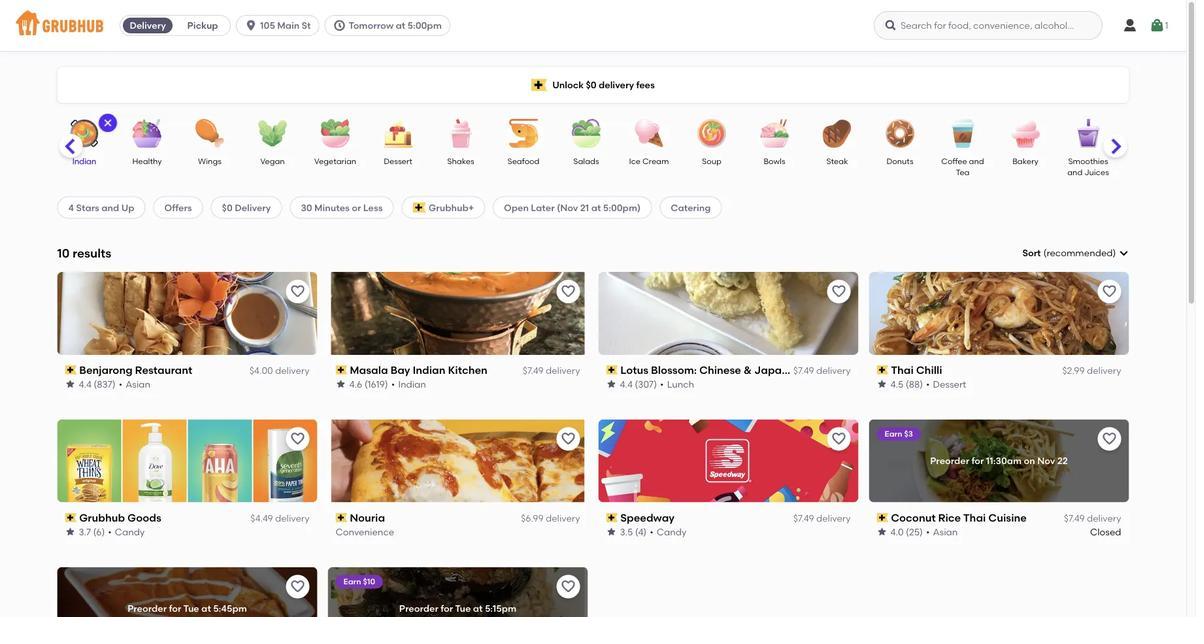 Task type: describe. For each thing, give the bounding box(es) containing it.
30
[[301, 202, 312, 213]]

2 vertical spatial indian
[[398, 379, 426, 390]]

3.5 (4)
[[620, 526, 647, 537]]

wings image
[[187, 119, 233, 148]]

10
[[57, 246, 70, 260]]

0 horizontal spatial and
[[102, 202, 119, 213]]

(88)
[[906, 379, 923, 390]]

bowls
[[764, 156, 786, 166]]

restaurant
[[135, 364, 192, 377]]

juices
[[1085, 168, 1110, 177]]

to
[[975, 319, 984, 330]]

• for lotus
[[661, 379, 664, 390]]

• asian for 4.0 (25)
[[927, 526, 958, 537]]

unlock $0 delivery fees
[[553, 79, 655, 90]]

soup image
[[690, 119, 735, 148]]

lotus blossom: chinese & japanese cuisine
[[621, 364, 847, 377]]

at left 5:45pm
[[201, 603, 211, 614]]

svg image inside tomorrow at 5:00pm button
[[333, 19, 346, 32]]

)
[[1113, 248, 1117, 259]]

subscription pass image for coconut rice thai cuisine
[[877, 513, 889, 522]]

(25)
[[906, 526, 923, 537]]

thai chilli logo image
[[869, 272, 1130, 355]]

3.7
[[79, 526, 91, 537]]

shakes image
[[438, 119, 484, 148]]

save this restaurant button for masala bay indian kitchen
[[557, 280, 580, 303]]

fees
[[637, 79, 655, 90]]

4.4 for benjarong restaurant
[[79, 379, 92, 390]]

5:00pm)
[[603, 202, 641, 213]]

less
[[363, 202, 383, 213]]

(837)
[[94, 379, 116, 390]]

4 stars and up
[[68, 202, 134, 213]]

0 vertical spatial $0
[[586, 79, 597, 90]]

catering
[[671, 202, 711, 213]]

masala bay indian kitchen logo image
[[328, 272, 588, 355]]

soup
[[703, 156, 722, 166]]

$4.49
[[251, 513, 273, 524]]

0 horizontal spatial cuisine
[[809, 364, 847, 377]]

smoothies
[[1069, 156, 1109, 166]]

smoothies and juices
[[1068, 156, 1110, 177]]

preorder for preorder for 11:30am on nov 22
[[931, 455, 970, 467]]

subscription pass image for nouria
[[336, 513, 347, 522]]

$3
[[905, 429, 913, 439]]

0 horizontal spatial $0
[[222, 202, 233, 213]]

proceed
[[935, 319, 972, 330]]

pickup
[[187, 20, 218, 31]]

5:00pm
[[408, 20, 442, 31]]

delivery for coconut rice thai cuisine
[[1087, 513, 1122, 524]]

1
[[1166, 20, 1169, 31]]

coconut rice thai cuisine
[[891, 511, 1027, 524]]

105 main st button
[[236, 15, 325, 36]]

speedway
[[621, 511, 675, 524]]

svg image inside "1" button
[[1150, 18, 1166, 33]]

$4.49 delivery
[[251, 513, 310, 524]]

masala
[[350, 364, 388, 377]]

sort ( recommended )
[[1023, 248, 1117, 259]]

3.7 (6)
[[79, 526, 105, 537]]

• indian
[[391, 379, 426, 390]]

subscription pass image for grubhub goods
[[65, 513, 77, 522]]

1 vertical spatial indian
[[413, 364, 446, 377]]

closed
[[1091, 526, 1122, 537]]

delivery inside button
[[130, 20, 166, 31]]

minutes
[[315, 202, 350, 213]]

on
[[1024, 455, 1036, 467]]

and for smoothies and juices
[[1068, 168, 1083, 177]]

save this restaurant button for grubhub goods
[[286, 427, 310, 451]]

none field containing sort
[[1023, 247, 1130, 260]]

4.6 (1619)
[[350, 379, 388, 390]]

candy for speedway
[[657, 526, 687, 537]]

checkout
[[986, 319, 1030, 330]]

0 horizontal spatial thai
[[891, 364, 914, 377]]

lotus blossom: chinese & japanese cuisine logo image
[[599, 272, 859, 355]]

subscription pass image for masala bay indian kitchen
[[336, 366, 347, 375]]

cream
[[643, 156, 670, 166]]

recommended
[[1047, 248, 1113, 259]]

grubhub+
[[429, 202, 474, 213]]

10 results
[[57, 246, 111, 260]]

convenience
[[336, 526, 394, 537]]

save this restaurant image for grubhub goods
[[290, 431, 306, 447]]

• candy for speedway
[[650, 526, 687, 537]]

1 vertical spatial delivery
[[235, 202, 271, 213]]

kitchen
[[448, 364, 488, 377]]

(1619)
[[365, 379, 388, 390]]

earn for preorder for 11:30am on nov 22
[[885, 429, 903, 439]]

chilli
[[917, 364, 943, 377]]

bay
[[391, 364, 410, 377]]

$4.00 delivery
[[250, 365, 310, 376]]

$10
[[363, 577, 375, 587]]

st
[[302, 20, 311, 31]]

pickup button
[[175, 15, 230, 36]]

bowls image
[[752, 119, 798, 148]]

subscription pass image for speedway
[[606, 513, 618, 522]]

indian image
[[62, 119, 108, 148]]

chinese
[[700, 364, 742, 377]]

• for masala
[[391, 379, 395, 390]]

$7.49 delivery for speedway
[[794, 513, 851, 524]]

$2.99
[[1063, 365, 1085, 376]]

results
[[73, 246, 111, 260]]

$7.49 for coconut rice thai cuisine
[[1064, 513, 1085, 524]]

preorder for tue at 5:15pm
[[399, 603, 517, 614]]

1 horizontal spatial thai
[[964, 511, 986, 524]]

bakery
[[1013, 156, 1039, 166]]

4.4 (307)
[[620, 379, 657, 390]]

preorder for preorder for tue at 5:15pm
[[399, 603, 439, 614]]

nouria logo image
[[328, 420, 588, 503]]

subscription pass image for lotus blossom: chinese & japanese cuisine
[[606, 366, 618, 375]]

save this restaurant image for nouria
[[561, 431, 576, 447]]

lunch
[[667, 379, 695, 390]]

5:15pm
[[485, 603, 517, 614]]

• for grubhub
[[108, 526, 112, 537]]

grubhub goods
[[79, 511, 161, 524]]

delivery for lotus blossom: chinese & japanese cuisine
[[817, 365, 851, 376]]

up
[[121, 202, 134, 213]]

11:30am
[[987, 455, 1022, 467]]

grubhub plus flag logo image for grubhub+
[[413, 202, 426, 213]]

japanese
[[755, 364, 806, 377]]

delivery for thai chilli
[[1087, 365, 1122, 376]]

svg image inside 105 main st button
[[245, 19, 258, 32]]

healthy image
[[125, 119, 170, 148]]

masala bay indian kitchen
[[350, 364, 488, 377]]

$0 delivery
[[222, 202, 271, 213]]

tue for 5:45pm
[[183, 603, 199, 614]]

vegan image
[[250, 119, 296, 148]]

offers
[[164, 202, 192, 213]]

5:45pm
[[213, 603, 247, 614]]

grubhub goods logo image
[[57, 420, 317, 503]]

delivery for grubhub goods
[[275, 513, 310, 524]]

(nov
[[557, 202, 578, 213]]

main
[[277, 20, 300, 31]]

tue for 5:15pm
[[455, 603, 471, 614]]

bakery image
[[1003, 119, 1049, 148]]



Task type: vqa. For each thing, say whether or not it's contained in the screenshot.


Task type: locate. For each thing, give the bounding box(es) containing it.
indian
[[73, 156, 97, 166], [413, 364, 446, 377], [398, 379, 426, 390]]

• right (307)
[[661, 379, 664, 390]]

0 vertical spatial svg image
[[1150, 18, 1166, 33]]

nouria
[[350, 511, 385, 524]]

4.4 down lotus
[[620, 379, 633, 390]]

tue left 5:45pm
[[183, 603, 199, 614]]

4.0
[[891, 526, 904, 537]]

earn left $3
[[885, 429, 903, 439]]

subscription pass image left benjarong
[[65, 366, 77, 375]]

grubhub
[[79, 511, 125, 524]]

coffee and tea
[[942, 156, 985, 177]]

0 vertical spatial • asian
[[119, 379, 150, 390]]

30 minutes or less
[[301, 202, 383, 213]]

• lunch
[[661, 379, 695, 390]]

$0 right offers
[[222, 202, 233, 213]]

None field
[[1023, 247, 1130, 260]]

$7.49 delivery for masala bay indian kitchen
[[523, 365, 580, 376]]

0 horizontal spatial • candy
[[108, 526, 145, 537]]

1 vertical spatial grubhub plus flag logo image
[[413, 202, 426, 213]]

2 candy from the left
[[657, 526, 687, 537]]

svg image inside 'field'
[[1119, 248, 1130, 258]]

for for nov
[[972, 455, 984, 467]]

coconut
[[891, 511, 936, 524]]

delivery for nouria
[[546, 513, 580, 524]]

save this restaurant image for thai chilli
[[1102, 284, 1118, 299]]

star icon image left 4.5
[[877, 379, 888, 389]]

for
[[972, 455, 984, 467], [169, 603, 181, 614], [441, 603, 453, 614]]

star icon image left 4.0
[[877, 527, 888, 537]]

svg image
[[1150, 18, 1166, 33], [1119, 248, 1130, 258]]

at left 5:15pm
[[473, 603, 483, 614]]

delivery for speedway
[[817, 513, 851, 524]]

subscription pass image for thai chilli
[[877, 366, 889, 375]]

1 horizontal spatial candy
[[657, 526, 687, 537]]

1 horizontal spatial dessert
[[934, 379, 967, 390]]

1 button
[[1150, 14, 1169, 37]]

nov
[[1038, 455, 1056, 467]]

star icon image for thai
[[877, 379, 888, 389]]

• asian
[[119, 379, 150, 390], [927, 526, 958, 537]]

1 horizontal spatial delivery
[[235, 202, 271, 213]]

save this restaurant image for masala bay indian kitchen
[[561, 284, 576, 299]]

proceed to checkout
[[935, 319, 1030, 330]]

subscription pass image left coconut
[[877, 513, 889, 522]]

1 vertical spatial svg image
[[1119, 248, 1130, 258]]

4.6
[[350, 379, 362, 390]]

svg image
[[1123, 18, 1138, 33], [245, 19, 258, 32], [333, 19, 346, 32], [885, 19, 898, 32], [103, 118, 113, 128]]

grubhub plus flag logo image for unlock $0 delivery fees
[[532, 79, 547, 91]]

2 horizontal spatial for
[[972, 455, 984, 467]]

(
[[1044, 248, 1047, 259]]

2 4.4 from the left
[[620, 379, 633, 390]]

asian down benjarong restaurant
[[126, 379, 150, 390]]

and for coffee and tea
[[970, 156, 985, 166]]

4.4 for lotus blossom: chinese & japanese cuisine
[[620, 379, 633, 390]]

1 vertical spatial $0
[[222, 202, 233, 213]]

1 4.4 from the left
[[79, 379, 92, 390]]

• candy
[[108, 526, 145, 537], [650, 526, 687, 537]]

for left 5:15pm
[[441, 603, 453, 614]]

0 horizontal spatial delivery
[[130, 20, 166, 31]]

1 horizontal spatial earn
[[885, 429, 903, 439]]

save this restaurant button for lotus blossom: chinese & japanese cuisine
[[828, 280, 851, 303]]

vegan
[[261, 156, 285, 166]]

105
[[260, 20, 275, 31]]

• right (88)
[[927, 379, 930, 390]]

dessert image
[[376, 119, 421, 148]]

0 vertical spatial thai
[[891, 364, 914, 377]]

ice
[[630, 156, 641, 166]]

0 vertical spatial asian
[[126, 379, 150, 390]]

candy down the speedway
[[657, 526, 687, 537]]

tomorrow at 5:00pm
[[349, 20, 442, 31]]

star icon image
[[65, 379, 76, 389], [336, 379, 346, 389], [606, 379, 617, 389], [877, 379, 888, 389], [65, 527, 76, 537], [606, 527, 617, 537], [877, 527, 888, 537]]

subscription pass image left masala
[[336, 366, 347, 375]]

seafood image
[[501, 119, 547, 148]]

shakes
[[448, 156, 475, 166]]

• asian down benjarong restaurant
[[119, 379, 150, 390]]

1 vertical spatial and
[[1068, 168, 1083, 177]]

1 candy from the left
[[115, 526, 145, 537]]

3.5
[[620, 526, 633, 537]]

delivery for benjarong restaurant
[[275, 365, 310, 376]]

earn left $10
[[344, 577, 361, 587]]

and inside the coffee and tea
[[970, 156, 985, 166]]

0 vertical spatial dessert
[[384, 156, 413, 166]]

at inside button
[[396, 20, 406, 31]]

0 vertical spatial and
[[970, 156, 985, 166]]

for for 5:15pm
[[441, 603, 453, 614]]

2 horizontal spatial preorder
[[931, 455, 970, 467]]

$7.49 for lotus blossom: chinese & japanese cuisine
[[794, 365, 815, 376]]

1 vertical spatial • asian
[[927, 526, 958, 537]]

and left up
[[102, 202, 119, 213]]

save this restaurant button for speedway
[[828, 427, 851, 451]]

0 horizontal spatial grubhub plus flag logo image
[[413, 202, 426, 213]]

• asian for 4.4 (837)
[[119, 379, 150, 390]]

subscription pass image left lotus
[[606, 366, 618, 375]]

delivery
[[599, 79, 634, 90], [275, 365, 310, 376], [546, 365, 580, 376], [817, 365, 851, 376], [1087, 365, 1122, 376], [275, 513, 310, 524], [546, 513, 580, 524], [817, 513, 851, 524], [1087, 513, 1122, 524]]

save this restaurant image for speedway
[[831, 431, 847, 447]]

for for 5:45pm
[[169, 603, 181, 614]]

0 horizontal spatial asian
[[126, 379, 150, 390]]

star icon image for masala
[[336, 379, 346, 389]]

1 horizontal spatial and
[[970, 156, 985, 166]]

(6)
[[93, 526, 105, 537]]

star icon image left 3.5
[[606, 527, 617, 537]]

grubhub plus flag logo image left grubhub+
[[413, 202, 426, 213]]

• dessert
[[927, 379, 967, 390]]

asian for 4.4 (837)
[[126, 379, 150, 390]]

dessert down dessert image
[[384, 156, 413, 166]]

1 • candy from the left
[[108, 526, 145, 537]]

star icon image left 4.4 (307)
[[606, 379, 617, 389]]

subscription pass image left grubhub
[[65, 513, 77, 522]]

open
[[504, 202, 529, 213]]

1 vertical spatial subscription pass image
[[65, 513, 77, 522]]

• asian down the rice
[[927, 526, 958, 537]]

coffee and tea image
[[941, 119, 986, 148]]

and up tea at the right top
[[970, 156, 985, 166]]

• for thai
[[927, 379, 930, 390]]

0 horizontal spatial tue
[[183, 603, 199, 614]]

subscription pass image
[[65, 366, 77, 375], [336, 366, 347, 375], [877, 366, 889, 375], [336, 513, 347, 522], [606, 513, 618, 522], [877, 513, 889, 522]]

thai up 4.5 (88)
[[891, 364, 914, 377]]

grubhub plus flag logo image
[[532, 79, 547, 91], [413, 202, 426, 213]]

steak image
[[815, 119, 861, 148]]

dessert down 'chilli'
[[934, 379, 967, 390]]

1 horizontal spatial for
[[441, 603, 453, 614]]

main navigation navigation
[[0, 0, 1187, 51]]

• right (4)
[[650, 526, 654, 537]]

delivery down vegan
[[235, 202, 271, 213]]

• right (837)
[[119, 379, 122, 390]]

0 vertical spatial indian
[[73, 156, 97, 166]]

1 vertical spatial asian
[[933, 526, 958, 537]]

thai right the rice
[[964, 511, 986, 524]]

subscription pass image left nouria
[[336, 513, 347, 522]]

star icon image left 4.4 (837)
[[65, 379, 76, 389]]

Search for food, convenience, alcohol... search field
[[874, 11, 1103, 40]]

0 horizontal spatial dessert
[[384, 156, 413, 166]]

4
[[68, 202, 74, 213]]

0 horizontal spatial preorder
[[128, 603, 167, 614]]

&
[[744, 364, 752, 377]]

• for benjarong
[[119, 379, 122, 390]]

salads image
[[564, 119, 610, 148]]

1 tue from the left
[[183, 603, 199, 614]]

indian up • indian
[[413, 364, 446, 377]]

earn $10
[[344, 577, 375, 587]]

$0 right unlock
[[586, 79, 597, 90]]

star icon image for lotus
[[606, 379, 617, 389]]

• candy down the speedway
[[650, 526, 687, 537]]

grubhub plus flag logo image left unlock
[[532, 79, 547, 91]]

1 horizontal spatial grubhub plus flag logo image
[[532, 79, 547, 91]]

and down smoothies
[[1068, 168, 1083, 177]]

0 vertical spatial subscription pass image
[[606, 366, 618, 375]]

indian down the indian image
[[73, 156, 97, 166]]

subscription pass image
[[606, 366, 618, 375], [65, 513, 77, 522]]

1 horizontal spatial subscription pass image
[[606, 366, 618, 375]]

• right the '(6)'
[[108, 526, 112, 537]]

1 horizontal spatial 4.4
[[620, 379, 633, 390]]

0 horizontal spatial svg image
[[1119, 248, 1130, 258]]

0 horizontal spatial 4.4
[[79, 379, 92, 390]]

seafood
[[508, 156, 540, 166]]

tomorrow at 5:00pm button
[[325, 15, 456, 36]]

cuisine right japanese
[[809, 364, 847, 377]]

subscription pass image for benjarong restaurant
[[65, 366, 77, 375]]

(307)
[[635, 379, 657, 390]]

thai chilli
[[891, 364, 943, 377]]

save this restaurant button for benjarong restaurant
[[286, 280, 310, 303]]

wings
[[199, 156, 222, 166]]

preorder for preorder for tue at 5:45pm
[[128, 603, 167, 614]]

4.5
[[891, 379, 904, 390]]

earn for preorder for tue at 5:15pm
[[344, 577, 361, 587]]

asian for 4.0 (25)
[[933, 526, 958, 537]]

$7.49 delivery for lotus blossom: chinese & japanese cuisine
[[794, 365, 851, 376]]

preorder for 11:30am on nov 22
[[931, 455, 1068, 467]]

2 horizontal spatial and
[[1068, 168, 1083, 177]]

benjarong restaurant
[[79, 364, 192, 377]]

subscription pass image left the speedway
[[606, 513, 618, 522]]

ice cream image
[[627, 119, 673, 148]]

105 main st
[[260, 20, 311, 31]]

1 horizontal spatial $0
[[586, 79, 597, 90]]

blossom:
[[651, 364, 697, 377]]

1 horizontal spatial preorder
[[399, 603, 439, 614]]

$7.49 delivery for coconut rice thai cuisine
[[1064, 513, 1122, 524]]

$7.49 for speedway
[[794, 513, 815, 524]]

at left the 5:00pm
[[396, 20, 406, 31]]

stars
[[76, 202, 99, 213]]

save this restaurant image for lotus blossom: chinese & japanese cuisine
[[831, 284, 847, 299]]

speedway logo image
[[599, 420, 859, 503]]

0 vertical spatial grubhub plus flag logo image
[[532, 79, 547, 91]]

0 horizontal spatial subscription pass image
[[65, 513, 77, 522]]

save this restaurant button for thai chilli
[[1098, 280, 1122, 303]]

1 horizontal spatial tue
[[455, 603, 471, 614]]

vegetarian image
[[313, 119, 359, 148]]

2 • candy from the left
[[650, 526, 687, 537]]

4.4 (837)
[[79, 379, 116, 390]]

• candy for grubhub goods
[[108, 526, 145, 537]]

lotus
[[621, 364, 649, 377]]

donuts
[[887, 156, 914, 166]]

ice cream
[[630, 156, 670, 166]]

benjarong restaurant logo image
[[57, 272, 317, 355]]

star icon image left 4.6
[[336, 379, 346, 389]]

star icon image for benjarong
[[65, 379, 76, 389]]

2 tue from the left
[[455, 603, 471, 614]]

$7.49 delivery
[[523, 365, 580, 376], [794, 365, 851, 376], [794, 513, 851, 524], [1064, 513, 1122, 524]]

1 horizontal spatial svg image
[[1150, 18, 1166, 33]]

0 horizontal spatial candy
[[115, 526, 145, 537]]

1 horizontal spatial • candy
[[650, 526, 687, 537]]

tea
[[957, 168, 970, 177]]

(4)
[[635, 526, 647, 537]]

0 vertical spatial delivery
[[130, 20, 166, 31]]

or
[[352, 202, 361, 213]]

21
[[581, 202, 589, 213]]

0 vertical spatial earn
[[885, 429, 903, 439]]

tue left 5:15pm
[[455, 603, 471, 614]]

tomorrow
[[349, 20, 394, 31]]

save this restaurant image
[[290, 284, 306, 299], [290, 431, 306, 447], [561, 431, 576, 447], [1102, 431, 1118, 447], [561, 579, 576, 595]]

benjarong
[[79, 364, 133, 377]]

and inside smoothies and juices
[[1068, 168, 1083, 177]]

2 vertical spatial and
[[102, 202, 119, 213]]

subscription pass image left thai chilli
[[877, 366, 889, 375]]

1 horizontal spatial asian
[[933, 526, 958, 537]]

delivery button
[[120, 15, 175, 36]]

star icon image left 3.7
[[65, 527, 76, 537]]

candy down grubhub goods
[[115, 526, 145, 537]]

0 horizontal spatial earn
[[344, 577, 361, 587]]

rice
[[939, 511, 961, 524]]

asian down the rice
[[933, 526, 958, 537]]

1 vertical spatial thai
[[964, 511, 986, 524]]

star icon image for grubhub
[[65, 527, 76, 537]]

candy for grubhub goods
[[115, 526, 145, 537]]

1 horizontal spatial • asian
[[927, 526, 958, 537]]

for left 11:30am
[[972, 455, 984, 467]]

coffee
[[942, 156, 968, 166]]

$6.99
[[521, 513, 544, 524]]

$7.49 for masala bay indian kitchen
[[523, 365, 544, 376]]

0 horizontal spatial for
[[169, 603, 181, 614]]

donuts image
[[878, 119, 924, 148]]

1 vertical spatial cuisine
[[989, 511, 1027, 524]]

save this restaurant image
[[561, 284, 576, 299], [831, 284, 847, 299], [1102, 284, 1118, 299], [831, 431, 847, 447], [290, 579, 306, 595]]

for left 5:45pm
[[169, 603, 181, 614]]

cuisine down 11:30am
[[989, 511, 1027, 524]]

save this restaurant image for benjarong restaurant
[[290, 284, 306, 299]]

vegetarian
[[315, 156, 357, 166]]

• down bay
[[391, 379, 395, 390]]

proceed to checkout button
[[895, 313, 1070, 336]]

4.4
[[79, 379, 92, 390], [620, 379, 633, 390]]

1 vertical spatial dessert
[[934, 379, 967, 390]]

open later (nov 21 at 5:00pm)
[[504, 202, 641, 213]]

indian down the masala bay indian kitchen
[[398, 379, 426, 390]]

1 vertical spatial earn
[[344, 577, 361, 587]]

smoothies and juices image
[[1066, 119, 1112, 148]]

delivery for masala bay indian kitchen
[[546, 365, 580, 376]]

delivery left pickup button
[[130, 20, 166, 31]]

4.4 left (837)
[[79, 379, 92, 390]]

1 horizontal spatial cuisine
[[989, 511, 1027, 524]]

earn $3
[[885, 429, 913, 439]]

preorder for tue at 5:45pm
[[128, 603, 247, 614]]

at right 21
[[592, 202, 601, 213]]

0 horizontal spatial • asian
[[119, 379, 150, 390]]

• right "(25)" at the right of the page
[[927, 526, 930, 537]]

save this restaurant button for nouria
[[557, 427, 580, 451]]

• candy down grubhub goods
[[108, 526, 145, 537]]

0 vertical spatial cuisine
[[809, 364, 847, 377]]



